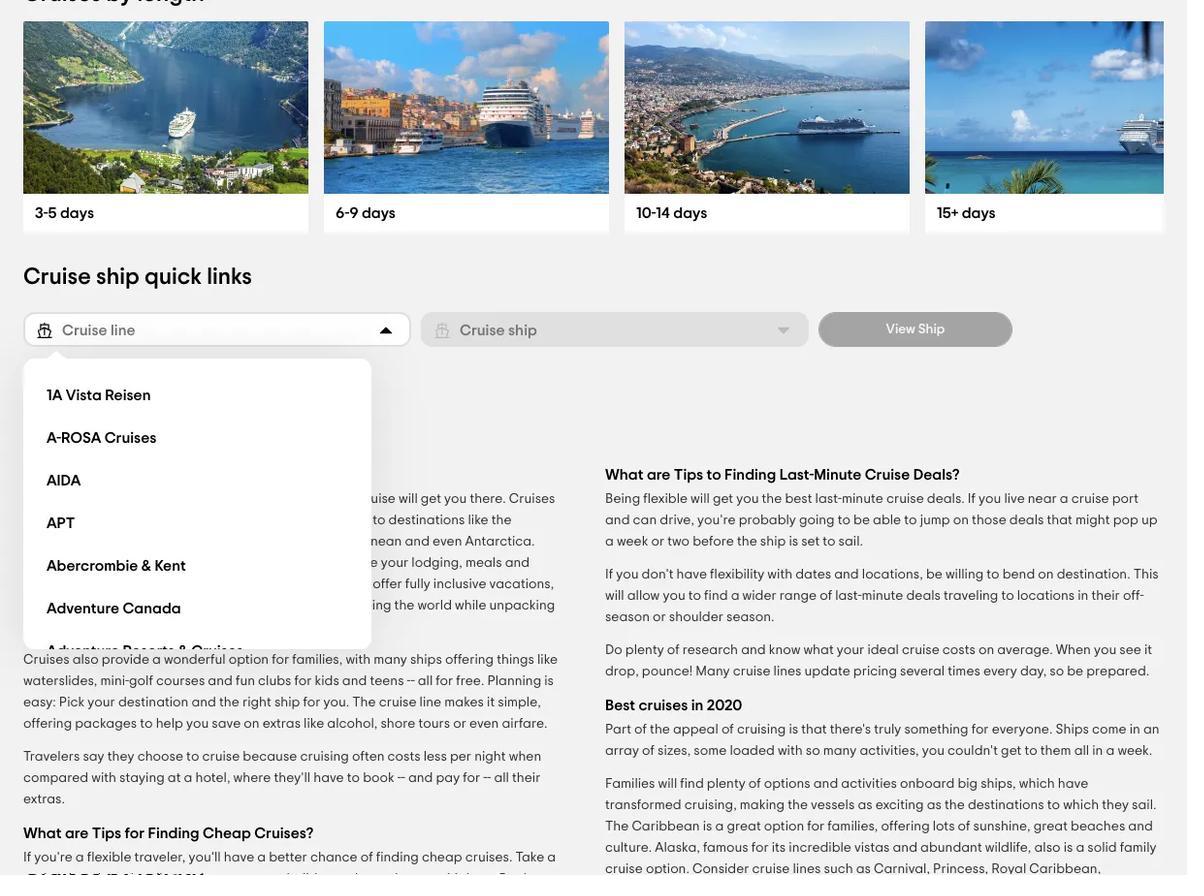 Task type: locate. For each thing, give the bounding box(es) containing it.
will up season
[[605, 590, 624, 603]]

save
[[212, 718, 241, 731]]

0 horizontal spatial be
[[854, 514, 870, 528]]

1 horizontal spatial line
[[420, 696, 441, 710]]

0 vertical spatial what
[[605, 467, 643, 483]]

on down right on the left bottom of page
[[244, 718, 260, 731]]

alaska, inside families will find plenty of options and activities onboard big ships, which have transformed cruising, making the vessels as exciting as the destinations to which they sail. the caribbean is a great option for families, offering lots of sunshine, great beaches and culture. alaska, famous for its incredible vistas and abundant wildlife, also is a solid family cruise option. consider cruise lines such as carnival, princess, royal caribb
[[655, 842, 700, 855]]

lines down incredible
[[793, 863, 821, 876]]

which
[[23, 599, 59, 613], [1019, 778, 1055, 791], [1063, 799, 1099, 813]]

list box containing 1a vista reisen
[[23, 359, 371, 673]]

0 horizontal spatial they
[[107, 751, 134, 764]]

for inside part of the appeal of cruising is that there's truly something for everyone. ships come in an array of sizes, some loaded with so many activities, you couldn't get to them all in a week.
[[972, 724, 989, 737]]

what down extras.
[[23, 826, 62, 842]]

1 horizontal spatial flexible
[[643, 493, 688, 506]]

1 vertical spatial what
[[23, 826, 62, 842]]

them
[[1040, 745, 1071, 758]]

to inside cruises also provide a wonderful option for families, with many ships offering things like waterslides, mini-golf courses and fun clubs for kids and teens -- all for free. planning is easy: pick your destination and the right ship for you. the cruise line makes it simple, offering packages to help you save on extras like alcohol, shore tours or even airfare.
[[140, 718, 153, 731]]

on up every
[[979, 644, 994, 658]]

0 vertical spatial the
[[352, 696, 376, 710]]

1 horizontal spatial alaska,
[[655, 842, 700, 855]]

1 horizontal spatial cruising
[[737, 724, 786, 737]]

for right pay
[[463, 772, 480, 786]]

1 horizontal spatial tips
[[674, 467, 703, 483]]

so right day,
[[1050, 665, 1064, 679]]

option.
[[646, 863, 689, 876]]

0 vertical spatial tips
[[674, 467, 703, 483]]

travelers say they choose to cruise because cruising often costs less per night when compared with staying at a hotel, where they'll have to book -- and pay for -- all their extras.
[[23, 751, 541, 807]]

1 days from the left
[[60, 206, 94, 221]]

find up shoulder
[[704, 590, 728, 603]]

which up beaches
[[1063, 799, 1099, 813]]

line left 'makes'
[[420, 696, 441, 710]]

cruise ship
[[460, 323, 537, 338]]

that left there's
[[801, 724, 827, 737]]

1 great from the left
[[727, 821, 761, 834]]

great left beaches
[[1034, 821, 1068, 834]]

cruising
[[737, 724, 786, 737], [300, 751, 349, 764]]

0 horizontal spatial tours
[[168, 599, 200, 613]]

world,
[[85, 514, 123, 528]]

0 vertical spatial even
[[433, 535, 462, 549]]

option inside families will find plenty of options and activities onboard big ships, which have transformed cruising, making the vessels as exciting as the destinations to which they sail. the caribbean is a great option for families, offering lots of sunshine, great beaches and culture. alaska, famous for its incredible vistas and abundant wildlife, also is a solid family cruise option. consider cruise lines such as carnival, princess, royal caribb
[[764, 821, 804, 834]]

a left solid
[[1076, 842, 1085, 855]]

also inside families will find plenty of options and activities onboard big ships, which have transformed cruising, making the vessels as exciting as the destinations to which they sail. the caribbean is a great option for families, offering lots of sunshine, great beaches and culture. alaska, famous for its incredible vistas and abundant wildlife, also is a solid family cruise option. consider cruise lines such as carnival, princess, royal caribb
[[1034, 842, 1061, 855]]

option up fun
[[229, 654, 269, 667]]

cruise up shore
[[379, 696, 417, 710]]

0 vertical spatial destinations
[[389, 514, 465, 528]]

1 horizontal spatial costs
[[943, 644, 976, 658]]

families, up kids
[[292, 654, 343, 667]]

0 vertical spatial you're
[[697, 514, 736, 528]]

a left week
[[605, 535, 614, 549]]

on up taking
[[144, 493, 160, 506]]

destination
[[118, 696, 189, 710]]

0 horizontal spatial get
[[421, 493, 441, 506]]

like inside if you have a place on your bucket list, chances are, a cruise will get you there. cruises cover the world, taking millions of passengers each year to destinations like the caribbean, the bahamas, alaska, europe, the mediterranean and even antarctica. cruising offers a tremendous value, with trips that include your lodging, meals and entertainment, all rolled into one. some cruise lines even offer fully inclusive vacations, which cover drinks and tours ashore. cruising means seeing the world while unpacking only once.
[[468, 514, 489, 528]]

list box
[[23, 359, 371, 673]]

appeal
[[673, 724, 719, 737]]

1 adventure from the top
[[47, 601, 119, 617]]

0 horizontal spatial like
[[304, 718, 324, 731]]

of down dates
[[820, 590, 832, 603]]

2 horizontal spatial are
[[647, 467, 671, 483]]

aida
[[47, 473, 81, 489]]

1 vertical spatial when
[[346, 873, 378, 876]]

get
[[421, 493, 441, 506], [713, 493, 733, 506], [1001, 745, 1022, 758]]

that inside if you have a place on your bucket list, chances are, a cruise will get you there. cruises cover the world, taking millions of passengers each year to destinations like the caribbean, the bahamas, alaska, europe, the mediterranean and even antarctica. cruising offers a tremendous value, with trips that include your lodging, meals and entertainment, all rolled into one. some cruise lines even offer fully inclusive vacations, which cover drinks and tours ashore. cruising means seeing the world while unpacking only once.
[[304, 557, 329, 570]]

the inside cruises also provide a wonderful option for families, with many ships offering things like waterslides, mini-golf courses and fun clubs for kids and teens -- all for free. planning is easy: pick your destination and the right ship for you. the cruise line makes it simple, offering packages to help you save on extras like alcohol, shore tours or even airfare.
[[219, 696, 239, 710]]

0 horizontal spatial alaska,
[[186, 535, 231, 549]]

0 vertical spatial finding
[[725, 467, 776, 483]]

kent
[[155, 559, 186, 574]]

when
[[509, 751, 541, 764], [346, 873, 378, 876]]

in left an
[[1130, 724, 1140, 737]]

you up prepared.
[[1094, 644, 1117, 658]]

1 vertical spatial families,
[[828, 821, 878, 834]]

get down 'everyone.'
[[1001, 745, 1022, 758]]

cruises up fun
[[191, 644, 243, 660]]

a up world, on the bottom left of the page
[[93, 493, 102, 506]]

0 vertical spatial find
[[704, 590, 728, 603]]

offering up free.
[[445, 654, 494, 667]]

0 vertical spatial deals
[[1010, 514, 1044, 528]]

sail. right "set"
[[839, 535, 863, 549]]

alcohol,
[[327, 718, 378, 731]]

0 vertical spatial offering
[[445, 654, 494, 667]]

0 vertical spatial also
[[72, 654, 99, 667]]

0 horizontal spatial sail.
[[839, 535, 863, 549]]

and right dates
[[834, 568, 859, 582]]

times
[[948, 665, 980, 679]]

if inside what are tips for finding cheap cruises? if you're a flexible traveler, you'll have a better chance of finding cheap cruises. take a cruise that doesn't sail over the summer or holidays, when prices are highest. book a
[[23, 852, 31, 865]]

also right the 'wildlife,'
[[1034, 842, 1061, 855]]

& up rolled on the bottom left of page
[[141, 559, 151, 574]]

cruises also provide a wonderful option for families, with many ships offering things like waterslides, mini-golf courses and fun clubs for kids and teens -- all for free. planning is easy: pick your destination and the right ship for you. the cruise line makes it simple, offering packages to help you save on extras like alcohol, shore tours or even airfare.
[[23, 654, 558, 731]]

destinations inside if you have a place on your bucket list, chances are, a cruise will get you there. cruises cover the world, taking millions of passengers each year to destinations like the caribbean, the bahamas, alaska, europe, the mediterranean and even antarctica. cruising offers a tremendous value, with trips that include your lodging, meals and entertainment, all rolled into one. some cruise lines even offer fully inclusive vacations, which cover drinks and tours ashore. cruising means seeing the world while unpacking only once.
[[389, 514, 465, 528]]

offering down easy:
[[23, 718, 72, 731]]

it inside do plenty of research and know what your ideal cruise costs on average. when you see it drop, pounce! many cruise lines update pricing several times every day, so be prepared.
[[1144, 644, 1152, 658]]

it inside cruises also provide a wonderful option for families, with many ships offering things like waterslides, mini-golf courses and fun clubs for kids and teens -- all for free. planning is easy: pick your destination and the right ship for you. the cruise line makes it simple, offering packages to help you save on extras like alcohol, shore tours or even airfare.
[[487, 696, 495, 710]]

1 vertical spatial so
[[806, 745, 820, 758]]

they right say
[[107, 751, 134, 764]]

is inside being flexible will get you the best last-minute cruise deals. if you live near a cruise port and can drive, you're probably going to be able to jump on those deals that might pop up a week or two before the ship is set to sail.
[[789, 535, 798, 549]]

1 horizontal spatial tours
[[418, 718, 450, 731]]

day,
[[1020, 665, 1047, 679]]

extras.
[[23, 793, 65, 807]]

2 days from the left
[[362, 206, 396, 221]]

canada
[[123, 601, 181, 617]]

2020
[[707, 698, 742, 714]]

1 horizontal spatial destinations
[[968, 799, 1044, 813]]

tips inside what are tips for finding cheap cruises? if you're a flexible traveler, you'll have a better chance of finding cheap cruises. take a cruise that doesn't sail over the summer or holidays, when prices are highest. book a
[[92, 826, 121, 842]]

1 horizontal spatial what
[[605, 467, 643, 483]]

ships
[[410, 654, 442, 667]]

find inside if you don't have flexibility with dates and locations, be willing to bend on destination. this will allow you to find a wider range of last-minute deals traveling to locations in their off- season or shoulder season.
[[704, 590, 728, 603]]

2 vertical spatial like
[[304, 718, 324, 731]]

like right 'things'
[[537, 654, 558, 667]]

option inside cruises also provide a wonderful option for families, with many ships offering things like waterslides, mini-golf courses and fun clubs for kids and teens -- all for free. planning is easy: pick your destination and the right ship for you. the cruise line makes it simple, offering packages to help you save on extras like alcohol, shore tours or even airfare.
[[229, 654, 269, 667]]

chances
[[262, 493, 316, 506]]

cruising down caribbean,
[[23, 557, 75, 570]]

on inside being flexible will get you the best last-minute cruise deals. if you live near a cruise port and can drive, you're probably going to be able to jump on those deals that might pop up a week or two before the ship is set to sail.
[[953, 514, 969, 528]]

to right able
[[904, 514, 917, 528]]

0 horizontal spatial great
[[727, 821, 761, 834]]

per
[[450, 751, 471, 764]]

abundant
[[921, 842, 982, 855]]

they up beaches
[[1102, 799, 1129, 813]]

teens
[[370, 675, 404, 689]]

inclusive
[[433, 578, 486, 592]]

finding for cheap
[[148, 826, 199, 842]]

1 vertical spatial lines
[[774, 665, 802, 679]]

have inside travelers say they choose to cruise because cruising often costs less per night when compared with staying at a hotel, where they'll have to book -- and pay for -- all their extras.
[[313, 772, 344, 786]]

couldn't
[[948, 745, 998, 758]]

ship inside cruises also provide a wonderful option for families, with many ships offering things like waterslides, mini-golf courses and fun clubs for kids and teens -- all for free. planning is easy: pick your destination and the right ship for you. the cruise line makes it simple, offering packages to help you save on extras like alcohol, shore tours or even airfare.
[[274, 696, 300, 710]]

airfare.
[[502, 718, 547, 731]]

shoulder
[[669, 611, 724, 625]]

1 vertical spatial flexible
[[87, 852, 131, 865]]

0 vertical spatial costs
[[943, 644, 976, 658]]

0 horizontal spatial plenty
[[625, 644, 664, 658]]

2 horizontal spatial be
[[1067, 665, 1084, 679]]

cruise line button
[[23, 312, 411, 347]]

sizes,
[[658, 745, 691, 758]]

apt
[[47, 516, 75, 532]]

families, inside families will find plenty of options and activities onboard big ships, which have transformed cruising, making the vessels as exciting as the destinations to which they sail. the caribbean is a great option for families, offering lots of sunshine, great beaches and culture. alaska, famous for its incredible vistas and abundant wildlife, also is a solid family cruise option. consider cruise lines such as carnival, princess, royal caribb
[[828, 821, 878, 834]]

will up transformed
[[658, 778, 677, 791]]

of inside if you have a place on your bucket list, chances are, a cruise will get you there. cruises cover the world, taking millions of passengers each year to destinations like the caribbean, the bahamas, alaska, europe, the mediterranean and even antarctica. cruising offers a tremendous value, with trips that include your lodging, meals and entertainment, all rolled into one. some cruise lines even offer fully inclusive vacations, which cover drinks and tours ashore. cruising means seeing the world while unpacking only once.
[[216, 514, 228, 528]]

0 horizontal spatial many
[[374, 654, 407, 667]]

tours up less at left
[[418, 718, 450, 731]]

so up the options
[[806, 745, 820, 758]]

1 vertical spatial destinations
[[968, 799, 1044, 813]]

you inside cruises also provide a wonderful option for families, with many ships offering things like waterslides, mini-golf courses and fun clubs for kids and teens -- all for free. planning is easy: pick your destination and the right ship for you. the cruise line makes it simple, offering packages to help you save on extras like alcohol, shore tours or even airfare.
[[186, 718, 209, 731]]

with up the options
[[778, 745, 803, 758]]

night
[[474, 751, 506, 764]]

you down why
[[34, 493, 57, 506]]

2 vertical spatial be
[[1067, 665, 1084, 679]]

2 horizontal spatial which
[[1063, 799, 1099, 813]]

a down come
[[1106, 745, 1115, 758]]

1 horizontal spatial the
[[605, 821, 629, 834]]

you down don't
[[663, 590, 685, 603]]

ship inside being flexible will get you the best last-minute cruise deals. if you live near a cruise port and can drive, you're probably going to be able to jump on those deals that might pop up a week or two before the ship is set to sail.
[[760, 535, 786, 549]]

cruising up they'll on the bottom
[[300, 751, 349, 764]]

to inside if you have a place on your bucket list, chances are, a cruise will get you there. cruises cover the world, taking millions of passengers each year to destinations like the caribbean, the bahamas, alaska, europe, the mediterranean and even antarctica. cruising offers a tremendous value, with trips that include your lodging, meals and entertainment, all rolled into one. some cruise lines even offer fully inclusive vacations, which cover drinks and tours ashore. cruising means seeing the world while unpacking only once.
[[373, 514, 386, 528]]

0 vertical spatial like
[[468, 514, 489, 528]]

finding up traveler,
[[148, 826, 199, 842]]

or
[[651, 535, 665, 549], [653, 611, 666, 625], [453, 718, 466, 731], [270, 873, 284, 876]]

sail. inside families will find plenty of options and activities onboard big ships, which have transformed cruising, making the vessels as exciting as the destinations to which they sail. the caribbean is a great option for families, offering lots of sunshine, great beaches and culture. alaska, famous for its incredible vistas and abundant wildlife, also is a solid family cruise option. consider cruise lines such as carnival, princess, royal caribb
[[1132, 799, 1157, 813]]

average.
[[997, 644, 1053, 658]]

what
[[605, 467, 643, 483], [23, 826, 62, 842]]

days right the 14
[[673, 206, 707, 221]]

bahamas,
[[121, 535, 183, 549]]

have
[[60, 493, 90, 506], [677, 568, 707, 582], [313, 772, 344, 786], [1058, 778, 1088, 791], [224, 852, 254, 865]]

families will find plenty of options and activities onboard big ships, which have transformed cruising, making the vessels as exciting as the destinations to which they sail. the caribbean is a great option for families, offering lots of sunshine, great beaches and culture. alaska, famous for its incredible vistas and abundant wildlife, also is a solid family cruise option. consider cruise lines such as carnival, princess, royal caribb
[[605, 778, 1157, 876]]

0 horizontal spatial destinations
[[389, 514, 465, 528]]

help
[[156, 718, 183, 731]]

1 horizontal spatial families,
[[828, 821, 878, 834]]

cruises up waterslides,
[[23, 654, 69, 667]]

for left the its
[[751, 842, 769, 855]]

0 horizontal spatial when
[[346, 873, 378, 876]]

you're
[[697, 514, 736, 528], [34, 852, 72, 865]]

1 vertical spatial cruising
[[300, 751, 349, 764]]

minute inside being flexible will get you the best last-minute cruise deals. if you live near a cruise port and can drive, you're probably going to be able to jump on those deals that might pop up a week or two before the ship is set to sail.
[[842, 493, 883, 506]]

tours
[[168, 599, 200, 613], [418, 718, 450, 731]]

with inside cruises also provide a wonderful option for families, with many ships offering things like waterslides, mini-golf courses and fun clubs for kids and teens -- all for free. planning is easy: pick your destination and the right ship for you. the cruise line makes it simple, offering packages to help you save on extras like alcohol, shore tours or even airfare.
[[346, 654, 371, 667]]

lines for bucket
[[309, 578, 337, 592]]

even inside cruises also provide a wonderful option for families, with many ships offering things like waterslides, mini-golf courses and fun clubs for kids and teens -- all for free. planning is easy: pick your destination and the right ship for you. the cruise line makes it simple, offering packages to help you save on extras like alcohol, shore tours or even airfare.
[[469, 718, 499, 731]]

cruise for cruise line
[[62, 323, 107, 338]]

an
[[1143, 724, 1160, 737]]

your up update
[[837, 644, 864, 658]]

plenty inside do plenty of research and know what your ideal cruise costs on average. when you see it drop, pounce! many cruise lines update pricing several times every day, so be prepared.
[[625, 644, 664, 658]]

cruise inside "cruise ship" popup button
[[460, 323, 505, 338]]

last- inside being flexible will get you the best last-minute cruise deals. if you live near a cruise port and can drive, you're probably going to be able to jump on those deals that might pop up a week or two before the ship is set to sail.
[[815, 493, 842, 506]]

cruise ship button
[[421, 312, 809, 347]]

0 vertical spatial tours
[[168, 599, 200, 613]]

1 vertical spatial find
[[680, 778, 704, 791]]

also up waterslides,
[[72, 654, 99, 667]]

there's
[[830, 724, 871, 737]]

will inside families will find plenty of options and activities onboard big ships, which have transformed cruising, making the vessels as exciting as the destinations to which they sail. the caribbean is a great option for families, offering lots of sunshine, great beaches and culture. alaska, famous for its incredible vistas and abundant wildlife, also is a solid family cruise option. consider cruise lines such as carnival, princess, royal caribb
[[658, 778, 677, 791]]

families, inside cruises also provide a wonderful option for families, with many ships offering things like waterslides, mini-golf courses and fun clubs for kids and teens -- all for free. planning is easy: pick your destination and the right ship for you. the cruise line makes it simple, offering packages to help you save on extras like alcohol, shore tours or even airfare.
[[292, 654, 343, 667]]

option
[[229, 654, 269, 667], [764, 821, 804, 834]]

get left there.
[[421, 493, 441, 506]]

0 vertical spatial cover
[[23, 514, 58, 528]]

what for what are tips for finding cheap cruises? if you're a flexible traveler, you'll have a better chance of finding cheap cruises. take a cruise that doesn't sail over the summer or holidays, when prices are highest. book a
[[23, 826, 62, 842]]

option up the its
[[764, 821, 804, 834]]

when down airfare.
[[509, 751, 541, 764]]

0 vertical spatial lines
[[309, 578, 337, 592]]

the inside cruises also provide a wonderful option for families, with many ships offering things like waterslides, mini-golf courses and fun clubs for kids and teens -- all for free. planning is easy: pick your destination and the right ship for you. the cruise line makes it simple, offering packages to help you save on extras like alcohol, shore tours or even airfare.
[[352, 696, 376, 710]]

1 horizontal spatial which
[[1019, 778, 1055, 791]]

all inside part of the appeal of cruising is that there's truly something for everyone. ships come in an array of sizes, some loaded with so many activities, you couldn't get to them all in a week.
[[1074, 745, 1089, 758]]

what
[[803, 644, 834, 658]]

2 adventure from the top
[[47, 644, 119, 660]]

a up famous
[[715, 821, 724, 834]]

with up teens
[[346, 654, 371, 667]]

0 horizontal spatial it
[[487, 696, 495, 710]]

of left the sizes,
[[642, 745, 655, 758]]

on up locations
[[1038, 568, 1054, 582]]

families,
[[292, 654, 343, 667], [828, 821, 878, 834]]

2 vertical spatial which
[[1063, 799, 1099, 813]]

0 vertical spatial their
[[1092, 590, 1120, 603]]

0 vertical spatial line
[[111, 323, 135, 338]]

world
[[418, 599, 452, 613]]

ashore.
[[203, 599, 249, 613]]

the inside families will find plenty of options and activities onboard big ships, which have transformed cruising, making the vessels as exciting as the destinations to which they sail. the caribbean is a great option for families, offering lots of sunshine, great beaches and culture. alaska, famous for its incredible vistas and abundant wildlife, also is a solid family cruise option. consider cruise lines such as carnival, princess, royal caribb
[[605, 821, 629, 834]]

best
[[785, 493, 812, 506]]

on inside if you don't have flexibility with dates and locations, be willing to bend on destination. this will allow you to find a wider range of last-minute deals traveling to locations in their off- season or shoulder season.
[[1038, 568, 1054, 582]]

view
[[886, 323, 915, 337]]

costs inside travelers say they choose to cruise because cruising often costs less per night when compared with staying at a hotel, where they'll have to book -- and pay for -- all their extras.
[[388, 751, 421, 764]]

finding
[[725, 467, 776, 483], [148, 826, 199, 842]]

if inside being flexible will get you the best last-minute cruise deals. if you live near a cruise port and can drive, you're probably going to be able to jump on those deals that might pop up a week or two before the ship is set to sail.
[[968, 493, 976, 506]]

things
[[497, 654, 534, 667]]

1 vertical spatial many
[[823, 745, 857, 758]]

0 vertical spatial sail.
[[839, 535, 863, 549]]

is up the options
[[789, 724, 798, 737]]

1 horizontal spatial many
[[823, 745, 857, 758]]

destination.
[[1057, 568, 1131, 582]]

cruise up several
[[902, 644, 940, 658]]

great up famous
[[727, 821, 761, 834]]

have up summer
[[224, 852, 254, 865]]

adventure up once.
[[47, 601, 119, 617]]

kids
[[315, 675, 339, 689]]

0 horizontal spatial the
[[352, 696, 376, 710]]

you're up before
[[697, 514, 736, 528]]

be inside being flexible will get you the best last-minute cruise deals. if you live near a cruise port and can drive, you're probably going to be able to jump on those deals that might pop up a week or two before the ship is set to sail.
[[854, 514, 870, 528]]

tips up doesn't at left bottom
[[92, 826, 121, 842]]

0 horizontal spatial flexible
[[87, 852, 131, 865]]

lines inside families will find plenty of options and activities onboard big ships, which have transformed cruising, making the vessels as exciting as the destinations to which they sail. the caribbean is a great option for families, offering lots of sunshine, great beaches and culture. alaska, famous for its incredible vistas and abundant wildlife, also is a solid family cruise option. consider cruise lines such as carnival, princess, royal caribb
[[793, 863, 821, 876]]

or inside cruises also provide a wonderful option for families, with many ships offering things like waterslides, mini-golf courses and fun clubs for kids and teens -- all for free. planning is easy: pick your destination and the right ship for you. the cruise line makes it simple, offering packages to help you save on extras like alcohol, shore tours or even airfare.
[[453, 718, 466, 731]]

0 horizontal spatial find
[[680, 778, 704, 791]]

9
[[349, 206, 358, 221]]

0 horizontal spatial what
[[23, 826, 62, 842]]

0 vertical spatial flexible
[[643, 493, 688, 506]]

vacations,
[[489, 578, 554, 592]]

also
[[72, 654, 99, 667], [1034, 842, 1061, 855]]

finding for last-
[[725, 467, 776, 483]]

a inside if you don't have flexibility with dates and locations, be willing to bend on destination. this will allow you to find a wider range of last-minute deals traveling to locations in their off- season or shoulder season.
[[731, 590, 740, 603]]

drive,
[[660, 514, 694, 528]]

1 horizontal spatial it
[[1144, 644, 1152, 658]]

activities,
[[860, 745, 919, 758]]

the inside what are tips for finding cheap cruises? if you're a flexible traveler, you'll have a better chance of finding cheap cruises. take a cruise that doesn't sail over the summer or holidays, when prices are highest. book a
[[196, 873, 216, 876]]

up
[[1141, 514, 1158, 528]]

for left kids
[[294, 675, 312, 689]]

3 days from the left
[[673, 206, 707, 221]]

0 vertical spatial so
[[1050, 665, 1064, 679]]

1 horizontal spatial find
[[704, 590, 728, 603]]

big
[[958, 778, 978, 791]]

1 vertical spatial they
[[1102, 799, 1129, 813]]

flexible up drive,
[[643, 493, 688, 506]]

they inside travelers say they choose to cruise because cruising often costs less per night when compared with staying at a hotel, where they'll have to book -- and pay for -- all their extras.
[[107, 751, 134, 764]]

0 horizontal spatial tips
[[92, 826, 121, 842]]

to right "set"
[[823, 535, 836, 549]]

0 horizontal spatial cruising
[[300, 751, 349, 764]]

1 horizontal spatial so
[[1050, 665, 1064, 679]]

1 vertical spatial cover
[[62, 599, 97, 613]]

a-rosa cruises
[[47, 431, 156, 446]]

and up family
[[1128, 821, 1153, 834]]

cruise inside cruises also provide a wonderful option for families, with many ships offering things like waterslides, mini-golf courses and fun clubs for kids and teens -- all for free. planning is easy: pick your destination and the right ship for you. the cruise line makes it simple, offering packages to help you save on extras like alcohol, shore tours or even airfare.
[[379, 696, 417, 710]]

cruising,
[[684, 799, 737, 813]]

be inside do plenty of research and know what your ideal cruise costs on average. when you see it drop, pounce! many cruise lines update pricing several times every day, so be prepared.
[[1067, 665, 1084, 679]]

be down when
[[1067, 665, 1084, 679]]

4 days from the left
[[962, 206, 996, 221]]

flexibility
[[710, 568, 765, 582]]

several
[[900, 665, 945, 679]]

able
[[873, 514, 901, 528]]

adventure for adventure canada
[[47, 601, 119, 617]]

everyone.
[[992, 724, 1053, 737]]

1 vertical spatial alaska,
[[655, 842, 700, 855]]

pounce!
[[642, 665, 693, 679]]

1 horizontal spatial get
[[713, 493, 733, 506]]

1 vertical spatial minute
[[862, 590, 903, 603]]

destinations inside families will find plenty of options and activities onboard big ships, which have transformed cruising, making the vessels as exciting as the destinations to which they sail. the caribbean is a great option for families, offering lots of sunshine, great beaches and culture. alaska, famous for its incredible vistas and abundant wildlife, also is a solid family cruise option. consider cruise lines such as carnival, princess, royal caribb
[[968, 799, 1044, 813]]

a right are,
[[346, 493, 355, 506]]

is inside part of the appeal of cruising is that there's truly something for everyone. ships come in an array of sizes, some loaded with so many activities, you couldn't get to them all in a week.
[[789, 724, 798, 737]]

your inside do plenty of research and know what your ideal cruise costs on average. when you see it drop, pounce! many cruise lines update pricing several times every day, so be prepared.
[[837, 644, 864, 658]]

costs up times
[[943, 644, 976, 658]]

days right 5
[[60, 206, 94, 221]]

be
[[854, 514, 870, 528], [926, 568, 943, 582], [1067, 665, 1084, 679]]

of inside if you don't have flexibility with dates and locations, be willing to bend on destination. this will allow you to find a wider range of last-minute deals traveling to locations in their off- season or shoulder season.
[[820, 590, 832, 603]]

you right help
[[186, 718, 209, 731]]

many inside cruises also provide a wonderful option for families, with many ships offering things like waterslides, mini-golf courses and fun clubs for kids and teens -- all for free. planning is easy: pick your destination and the right ship for you. the cruise line makes it simple, offering packages to help you save on extras like alcohol, shore tours or even airfare.
[[374, 654, 407, 667]]

1 vertical spatial sail.
[[1132, 799, 1157, 813]]

truly
[[874, 724, 901, 737]]

0 vertical spatial they
[[107, 751, 134, 764]]

where
[[233, 772, 271, 786]]

2 horizontal spatial get
[[1001, 745, 1022, 758]]

finding inside what are tips for finding cheap cruises? if you're a flexible traveler, you'll have a better chance of finding cheap cruises. take a cruise that doesn't sail over the summer or holidays, when prices are highest. book a
[[148, 826, 199, 842]]

packages
[[75, 718, 137, 731]]

1 vertical spatial which
[[1019, 778, 1055, 791]]

alaska, up value,
[[186, 535, 231, 549]]

lots
[[933, 821, 955, 834]]

are up can
[[647, 467, 671, 483]]

1 vertical spatial plenty
[[707, 778, 746, 791]]

plenty up cruising,
[[707, 778, 746, 791]]

and right kids
[[342, 675, 367, 689]]

their inside if you don't have flexibility with dates and locations, be willing to bend on destination. this will allow you to find a wider range of last-minute deals traveling to locations in their off- season or shoulder season.
[[1092, 590, 1120, 603]]

or down better in the bottom of the page
[[270, 873, 284, 876]]

1 horizontal spatial finding
[[725, 467, 776, 483]]

you up probably
[[736, 493, 759, 506]]

tips
[[674, 467, 703, 483], [92, 826, 121, 842]]

1 horizontal spatial like
[[468, 514, 489, 528]]

0 horizontal spatial their
[[512, 772, 541, 786]]

0 horizontal spatial costs
[[388, 751, 421, 764]]

which inside if you have a place on your bucket list, chances are, a cruise will get you there. cruises cover the world, taking millions of passengers each year to destinations like the caribbean, the bahamas, alaska, europe, the mediterranean and even antarctica. cruising offers a tremendous value, with trips that include your lodging, meals and entertainment, all rolled into one. some cruise lines even offer fully inclusive vacations, which cover drinks and tours ashore. cruising means seeing the world while unpacking only once.
[[23, 599, 59, 613]]

& up courses
[[178, 644, 188, 660]]

plenty inside families will find plenty of options and activities onboard big ships, which have transformed cruising, making the vessels as exciting as the destinations to which they sail. the caribbean is a great option for families, offering lots of sunshine, great beaches and culture. alaska, famous for its incredible vistas and abundant wildlife, also is a solid family cruise option. consider cruise lines such as carnival, princess, royal caribb
[[707, 778, 746, 791]]

say
[[83, 751, 104, 764]]

costs
[[943, 644, 976, 658], [388, 751, 421, 764]]

1 vertical spatial even
[[340, 578, 370, 592]]

flexible up doesn't at left bottom
[[87, 852, 131, 865]]

1 vertical spatial it
[[487, 696, 495, 710]]

to up before
[[707, 467, 721, 483]]

find up cruising,
[[680, 778, 704, 791]]

they'll
[[274, 772, 310, 786]]

book
[[499, 873, 530, 876]]

if inside if you don't have flexibility with dates and locations, be willing to bend on destination. this will allow you to find a wider range of last-minute deals traveling to locations in their off- season or shoulder season.
[[605, 568, 613, 582]]

1 horizontal spatial be
[[926, 568, 943, 582]]

1 vertical spatial adventure
[[47, 644, 119, 660]]

that inside part of the appeal of cruising is that there's truly something for everyone. ships come in an array of sizes, some loaded with so many activities, you couldn't get to them all in a week.
[[801, 724, 827, 737]]

or down allow
[[653, 611, 666, 625]]

value,
[[205, 557, 242, 570]]

deals down live
[[1010, 514, 1044, 528]]

if down why
[[23, 493, 31, 506]]

in down destination.
[[1078, 590, 1089, 603]]

with inside part of the appeal of cruising is that there's truly something for everyone. ships come in an array of sizes, some loaded with so many activities, you couldn't get to them all in a week.
[[778, 745, 803, 758]]

like down you.
[[304, 718, 324, 731]]

you're inside being flexible will get you the best last-minute cruise deals. if you live near a cruise port and can drive, you're probably going to be able to jump on those deals that might pop up a week or two before the ship is set to sail.
[[697, 514, 736, 528]]

lines inside do plenty of research and know what your ideal cruise costs on average. when you see it drop, pounce! many cruise lines update pricing several times every day, so be prepared.
[[774, 665, 802, 679]]

even down 'include'
[[340, 578, 370, 592]]

guide
[[115, 413, 179, 436]]

days for 3-5 days
[[60, 206, 94, 221]]

because
[[243, 751, 297, 764]]

a inside part of the appeal of cruising is that there's truly something for everyone. ships come in an array of sizes, some loaded with so many activities, you couldn't get to them all in a week.
[[1106, 745, 1115, 758]]

families, up vistas
[[828, 821, 878, 834]]

if inside if you have a place on your bucket list, chances are, a cruise will get you there. cruises cover the world, taking millions of passengers each year to destinations like the caribbean, the bahamas, alaska, europe, the mediterranean and even antarctica. cruising offers a tremendous value, with trips that include your lodging, meals and entertainment, all rolled into one. some cruise lines even offer fully inclusive vacations, which cover drinks and tours ashore. cruising means seeing the world while unpacking only once.
[[23, 493, 31, 506]]

1 vertical spatial tips
[[92, 826, 121, 842]]

place
[[105, 493, 141, 506]]

activities
[[841, 778, 897, 791]]

abercrombie & kent
[[47, 559, 186, 574]]

lines for activities
[[793, 863, 821, 876]]

2 vertical spatial even
[[469, 718, 499, 731]]

with inside if you don't have flexibility with dates and locations, be willing to bend on destination. this will allow you to find a wider range of last-minute deals traveling to locations in their off- season or shoulder season.
[[768, 568, 793, 582]]

season.
[[727, 611, 774, 625]]

0 vertical spatial when
[[509, 751, 541, 764]]



Task type: describe. For each thing, give the bounding box(es) containing it.
to up hotel,
[[186, 751, 199, 764]]

all inside travelers say they choose to cruise because cruising often costs less per night when compared with staying at a hotel, where they'll have to book -- and pay for -- all their extras.
[[494, 772, 509, 786]]

you inside part of the appeal of cruising is that there's truly something for everyone. ships come in an array of sizes, some loaded with so many activities, you couldn't get to them all in a week.
[[922, 745, 945, 758]]

live
[[1004, 493, 1025, 506]]

pricing
[[853, 665, 897, 679]]

research
[[683, 644, 738, 658]]

cruise up might
[[1072, 493, 1109, 506]]

on inside cruises also provide a wonderful option for families, with many ships offering things like waterslides, mini-golf courses and fun clubs for kids and teens -- all for free. planning is easy: pick your destination and the right ship for you. the cruise line makes it simple, offering packages to help you save on extras like alcohol, shore tours or even airfare.
[[244, 718, 260, 731]]

2 horizontal spatial like
[[537, 654, 558, 667]]

a right near
[[1060, 493, 1069, 506]]

flexible inside being flexible will get you the best last-minute cruise deals. if you live near a cruise port and can drive, you're probably going to be able to jump on those deals that might pop up a week or two before the ship is set to sail.
[[643, 493, 688, 506]]

costs inside do plenty of research and know what your ideal cruise costs on average. when you see it drop, pounce! many cruise lines update pricing several times every day, so be prepared.
[[943, 644, 976, 658]]

to inside part of the appeal of cruising is that there's truly something for everyone. ships come in an array of sizes, some loaded with so many activities, you couldn't get to them all in a week.
[[1025, 745, 1037, 758]]

tips for for
[[92, 826, 121, 842]]

entertainment,
[[23, 578, 115, 592]]

cruise for cruise ship
[[460, 323, 505, 338]]

making
[[740, 799, 785, 813]]

and up lodging,
[[405, 535, 430, 549]]

tips for to
[[674, 467, 703, 483]]

fully
[[405, 578, 430, 592]]

get inside if you have a place on your bucket list, chances are, a cruise will get you there. cruises cover the world, taking millions of passengers each year to destinations like the caribbean, the bahamas, alaska, europe, the mediterranean and even antarctica. cruising offers a tremendous value, with trips that include your lodging, meals and entertainment, all rolled into one. some cruise lines even offer fully inclusive vacations, which cover drinks and tours ashore. cruising means seeing the world while unpacking only once.
[[421, 493, 441, 506]]

3-
[[35, 206, 48, 221]]

cruise inside travelers say they choose to cruise because cruising often costs less per night when compared with staying at a hotel, where they'll have to book -- and pay for -- all their extras.
[[202, 751, 240, 764]]

have inside if you have a place on your bucket list, chances are, a cruise will get you there. cruises cover the world, taking millions of passengers each year to destinations like the caribbean, the bahamas, alaska, europe, the mediterranean and even antarctica. cruising offers a tremendous value, with trips that include your lodging, meals and entertainment, all rolled into one. some cruise lines even offer fully inclusive vacations, which cover drinks and tours ashore. cruising means seeing the world while unpacking only once.
[[60, 493, 90, 506]]

this
[[1134, 568, 1159, 582]]

also inside cruises also provide a wonderful option for families, with many ships offering things like waterslides, mini-golf courses and fun clubs for kids and teens -- all for free. planning is easy: pick your destination and the right ship for you. the cruise line makes it simple, offering packages to help you save on extras like alcohol, shore tours or even airfare.
[[72, 654, 99, 667]]

to down bend
[[1001, 590, 1014, 603]]

days for 6-9 days
[[362, 206, 396, 221]]

in inside if you don't have flexibility with dates and locations, be willing to bend on destination. this will allow you to find a wider range of last-minute deals traveling to locations in their off- season or shoulder season.
[[1078, 590, 1089, 603]]

chance
[[310, 852, 358, 865]]

a inside cruises also provide a wonderful option for families, with many ships offering things like waterslides, mini-golf courses and fun clubs for kids and teens -- all for free. planning is easy: pick your destination and the right ship for you. the cruise line makes it simple, offering packages to help you save on extras like alcohol, shore tours or even airfare.
[[152, 654, 161, 667]]

when
[[1056, 644, 1091, 658]]

and up vessels on the bottom right
[[814, 778, 838, 791]]

days for 10-14 days
[[673, 206, 707, 221]]

for inside what are tips for finding cheap cruises? if you're a flexible traveler, you'll have a better chance of finding cheap cruises. take a cruise that doesn't sail over the summer or holidays, when prices are highest. book a
[[125, 826, 145, 842]]

the up antarctica.
[[492, 514, 512, 528]]

consider
[[692, 863, 749, 876]]

a up summer
[[257, 852, 266, 865]]

cruise for cruise ship quick links
[[23, 266, 91, 289]]

to left the book
[[347, 772, 360, 786]]

to inside families will find plenty of options and activities onboard big ships, which have transformed cruising, making the vessels as exciting as the destinations to which they sail. the caribbean is a great option for families, offering lots of sunshine, great beaches and culture. alaska, famous for its incredible vistas and abundant wildlife, also is a solid family cruise option. consider cruise lines such as carnival, princess, royal caribb
[[1047, 799, 1060, 813]]

off-
[[1123, 590, 1144, 603]]

cruise right many at the right
[[733, 665, 771, 679]]

taking
[[125, 514, 164, 528]]

for up incredible
[[807, 821, 825, 834]]

0 vertical spatial &
[[141, 559, 151, 574]]

is left solid
[[1064, 842, 1073, 855]]

in up appeal
[[691, 698, 704, 714]]

you up allow
[[616, 568, 639, 582]]

what are tips for finding cheap cruises? if you're a flexible traveler, you'll have a better chance of finding cheap cruises. take a cruise that doesn't sail over the summer or holidays, when prices are highest. book a
[[23, 826, 570, 876]]

their inside travelers say they choose to cruise because cruising often costs less per night when compared with staying at a hotel, where they'll have to book -- and pay for -- all their extras.
[[512, 772, 541, 786]]

you'll
[[189, 852, 221, 865]]

for left you.
[[303, 696, 320, 710]]

on inside if you have a place on your bucket list, chances are, a cruise will get you there. cruises cover the world, taking millions of passengers each year to destinations like the caribbean, the bahamas, alaska, europe, the mediterranean and even antarctica. cruising offers a tremendous value, with trips that include your lodging, meals and entertainment, all rolled into one. some cruise lines even offer fully inclusive vacations, which cover drinks and tours ashore. cruising means seeing the world while unpacking only once.
[[144, 493, 160, 506]]

ideal
[[867, 644, 899, 658]]

adventure for adventure resorts & cruises
[[47, 644, 119, 660]]

and up 'carnival,'
[[893, 842, 918, 855]]

in down come
[[1092, 745, 1103, 758]]

a left traveler,
[[75, 852, 84, 865]]

planning
[[487, 675, 541, 689]]

year
[[342, 514, 370, 528]]

is inside cruises also provide a wonderful option for families, with many ships offering things like waterslides, mini-golf courses and fun clubs for kids and teens -- all for free. planning is easy: pick your destination and the right ship for you. the cruise line makes it simple, offering packages to help you save on extras like alcohol, shore tours or even airfare.
[[544, 675, 554, 689]]

locations,
[[862, 568, 923, 582]]

you inside do plenty of research and know what your ideal cruise costs on average. when you see it drop, pounce! many cruise lines update pricing several times every day, so be prepared.
[[1094, 644, 1117, 658]]

offer
[[373, 578, 402, 592]]

onboard
[[900, 778, 955, 791]]

you're inside what are tips for finding cheap cruises? if you're a flexible traveler, you'll have a better chance of finding cheap cruises. take a cruise that doesn't sail over the summer or holidays, when prices are highest. book a
[[34, 852, 72, 865]]

all inside if you have a place on your bucket list, chances are, a cruise will get you there. cruises cover the world, taking millions of passengers each year to destinations like the caribbean, the bahamas, alaska, europe, the mediterranean and even antarctica. cruising offers a tremendous value, with trips that include your lodging, meals and entertainment, all rolled into one. some cruise lines even offer fully inclusive vacations, which cover drinks and tours ashore. cruising means seeing the world while unpacking only once.
[[117, 578, 133, 592]]

dates
[[796, 568, 831, 582]]

will inside if you don't have flexibility with dates and locations, be willing to bend on destination. this will allow you to find a wider range of last-minute deals traveling to locations in their off- season or shoulder season.
[[605, 590, 624, 603]]

ships
[[1056, 724, 1089, 737]]

the up 'trips'
[[285, 535, 305, 549]]

1 horizontal spatial even
[[433, 535, 462, 549]]

holidays,
[[287, 873, 343, 876]]

of inside what are tips for finding cheap cruises? if you're a flexible traveler, you'll have a better chance of finding cheap cruises. take a cruise that doesn't sail over the summer or holidays, when prices are highest. book a
[[361, 852, 373, 865]]

and down rolled on the bottom left of page
[[140, 599, 165, 613]]

or inside being flexible will get you the best last-minute cruise deals. if you live near a cruise port and can drive, you're probably going to be able to jump on those deals that might pop up a week or two before the ship is set to sail.
[[651, 535, 665, 549]]

for left free.
[[436, 675, 453, 689]]

find inside families will find plenty of options and activities onboard big ships, which have transformed cruising, making the vessels as exciting as the destinations to which they sail. the caribbean is a great option for families, offering lots of sunshine, great beaches and culture. alaska, famous for its incredible vistas and abundant wildlife, also is a solid family cruise option. consider cruise lines such as carnival, princess, royal caribb
[[680, 778, 704, 791]]

cruising inside travelers say they choose to cruise because cruising often costs less per night when compared with staying at a hotel, where they'll have to book -- and pay for -- all their extras.
[[300, 751, 349, 764]]

abercrombie
[[47, 559, 138, 574]]

at
[[168, 772, 181, 786]]

the down world, on the bottom left of the page
[[98, 535, 118, 549]]

have inside what are tips for finding cheap cruises? if you're a flexible traveler, you'll have a better chance of finding cheap cruises. take a cruise that doesn't sail over the summer or holidays, when prices are highest. book a
[[224, 852, 254, 865]]

and inside being flexible will get you the best last-minute cruise deals. if you live near a cruise port and can drive, you're probably going to be able to jump on those deals that might pop up a week or two before the ship is set to sail.
[[605, 514, 630, 528]]

your up offer
[[381, 557, 409, 570]]

you up those on the bottom right of the page
[[979, 493, 1001, 506]]

or inside if you don't have flexibility with dates and locations, be willing to bend on destination. this will allow you to find a wider range of last-minute deals traveling to locations in their off- season or shoulder season.
[[653, 611, 666, 625]]

and up save
[[192, 696, 216, 710]]

part
[[605, 724, 631, 737]]

that inside being flexible will get you the best last-minute cruise deals. if you live near a cruise port and can drive, you're probably going to be able to jump on those deals that might pop up a week or two before the ship is set to sail.
[[1047, 514, 1073, 528]]

all inside cruises also provide a wonderful option for families, with many ships offering things like waterslides, mini-golf courses and fun clubs for kids and teens -- all for free. planning is easy: pick your destination and the right ship for you. the cruise line makes it simple, offering packages to help you save on extras like alcohol, shore tours or even airfare.
[[418, 675, 433, 689]]

prices
[[381, 873, 420, 876]]

alaska, inside if you have a place on your bucket list, chances are, a cruise will get you there. cruises cover the world, taking millions of passengers each year to destinations like the caribbean, the bahamas, alaska, europe, the mediterranean and even antarctica. cruising offers a tremendous value, with trips that include your lodging, meals and entertainment, all rolled into one. some cruise lines even offer fully inclusive vacations, which cover drinks and tours ashore. cruising means seeing the world while unpacking only once.
[[186, 535, 231, 549]]

cruising guide
[[23, 413, 179, 436]]

will inside being flexible will get you the best last-minute cruise deals. if you live near a cruise port and can drive, you're probably going to be able to jump on those deals that might pop up a week or two before the ship is set to sail.
[[691, 493, 710, 506]]

bend
[[1003, 568, 1035, 582]]

0 horizontal spatial even
[[340, 578, 370, 592]]

the inside part of the appeal of cruising is that there's truly something for everyone. ships come in an array of sizes, some loaded with so many activities, you couldn't get to them all in a week.
[[650, 724, 670, 737]]

willing
[[946, 568, 984, 582]]

10-14 days link
[[636, 206, 707, 221]]

0 horizontal spatial cover
[[23, 514, 58, 528]]

incredible
[[789, 842, 851, 855]]

cruises up the why take a cruise vacation?
[[104, 431, 156, 446]]

cruises.
[[465, 852, 512, 865]]

means
[[307, 599, 347, 613]]

0 vertical spatial cruising
[[23, 413, 110, 436]]

10-14 days
[[636, 206, 707, 221]]

every
[[983, 665, 1017, 679]]

cruises inside if you have a place on your bucket list, chances are, a cruise will get you there. cruises cover the world, taking millions of passengers each year to destinations like the caribbean, the bahamas, alaska, europe, the mediterranean and even antarctica. cruising offers a tremendous value, with trips that include your lodging, meals and entertainment, all rolled into one. some cruise lines even offer fully inclusive vacations, which cover drinks and tours ashore. cruising means seeing the world while unpacking only once.
[[509, 493, 555, 506]]

carnival,
[[874, 863, 930, 876]]

cruise ship quick links
[[23, 266, 252, 289]]

the up lots
[[945, 799, 965, 813]]

the down probably
[[737, 535, 757, 549]]

the up caribbean,
[[61, 514, 82, 528]]

as down "onboard" in the bottom of the page
[[927, 799, 942, 813]]

mediterranean
[[308, 535, 402, 549]]

so inside do plenty of research and know what your ideal cruise costs on average. when you see it drop, pounce! many cruise lines update pricing several times every day, so be prepared.
[[1050, 665, 1064, 679]]

if you don't have flexibility with dates and locations, be willing to bend on destination. this will allow you to find a wider range of last-minute deals traveling to locations in their off- season or shoulder season.
[[605, 568, 1159, 625]]

have inside families will find plenty of options and activities onboard big ships, which have transformed cruising, making the vessels as exciting as the destinations to which they sail. the caribbean is a great option for families, offering lots of sunshine, great beaches and culture. alaska, famous for its incredible vistas and abundant wildlife, also is a solid family cruise option. consider cruise lines such as carnival, princess, royal caribb
[[1058, 778, 1088, 791]]

deals inside if you don't have flexibility with dates and locations, be willing to bend on destination. this will allow you to find a wider range of last-minute deals traveling to locations in their off- season or shoulder season.
[[906, 590, 941, 603]]

are for for
[[65, 826, 89, 842]]

line inside popup button
[[111, 323, 135, 338]]

cruising inside part of the appeal of cruising is that there's truly something for everyone. ships come in an array of sizes, some loaded with so many activities, you couldn't get to them all in a week.
[[737, 724, 786, 737]]

adventure canada
[[47, 601, 181, 617]]

1 horizontal spatial are
[[423, 873, 444, 876]]

do plenty of research and know what your ideal cruise costs on average. when you see it drop, pounce! many cruise lines update pricing several times every day, so be prepared.
[[605, 644, 1152, 679]]

you left there.
[[444, 493, 467, 506]]

be inside if you don't have flexibility with dates and locations, be willing to bend on destination. this will allow you to find a wider range of last-minute deals traveling to locations in their off- season or shoulder season.
[[926, 568, 943, 582]]

if you have a place on your bucket list, chances are, a cruise will get you there. cruises cover the world, taking millions of passengers each year to destinations like the caribbean, the bahamas, alaska, europe, the mediterranean and even antarctica. cruising offers a tremendous value, with trips that include your lodging, meals and entertainment, all rolled into one. some cruise lines even offer fully inclusive vacations, which cover drinks and tours ashore. cruising means seeing the world while unpacking only once.
[[23, 493, 555, 634]]

1 vertical spatial cruising
[[23, 557, 75, 570]]

extras
[[263, 718, 301, 731]]

1 horizontal spatial &
[[178, 644, 188, 660]]

on inside do plenty of research and know what your ideal cruise costs on average. when you see it drop, pounce! many cruise lines update pricing several times every day, so be prepared.
[[979, 644, 994, 658]]

trips
[[273, 557, 301, 570]]

the down the options
[[788, 799, 808, 813]]

those
[[972, 514, 1007, 528]]

0 horizontal spatial offering
[[23, 718, 72, 731]]

to up shoulder
[[688, 590, 701, 603]]

adventure resorts & cruises
[[47, 644, 243, 660]]

beaches
[[1071, 821, 1125, 834]]

cruise up able
[[886, 493, 924, 506]]

6-9 days link
[[336, 206, 396, 221]]

cruise up "year" on the bottom left of page
[[358, 493, 396, 506]]

antarctica.
[[465, 535, 535, 549]]

cruise down culture.
[[605, 863, 643, 876]]

the down fully
[[394, 599, 415, 613]]

your inside cruises also provide a wonderful option for families, with many ships offering things like waterslides, mini-golf courses and fun clubs for kids and teens -- all for free. planning is easy: pick your destination and the right ship for you. the cruise line makes it simple, offering packages to help you save on extras like alcohol, shore tours or even airfare.
[[88, 696, 115, 710]]

you.
[[323, 696, 349, 710]]

of right lots
[[958, 821, 970, 834]]

1 horizontal spatial offering
[[445, 654, 494, 667]]

lodging,
[[412, 557, 462, 570]]

travelers
[[23, 751, 80, 764]]

to right going at right bottom
[[838, 514, 851, 528]]

line inside cruises also provide a wonderful option for families, with many ships offering things like waterslides, mini-golf courses and fun clubs for kids and teens -- all for free. planning is easy: pick your destination and the right ship for you. the cruise line makes it simple, offering packages to help you save on extras like alcohol, shore tours or even airfare.
[[420, 696, 441, 710]]

minute inside if you don't have flexibility with dates and locations, be willing to bend on destination. this will allow you to find a wider range of last-minute deals traveling to locations in their off- season or shoulder season.
[[862, 590, 903, 603]]

cruise up the place
[[105, 467, 147, 483]]

famous
[[703, 842, 748, 855]]

to left bend
[[987, 568, 1000, 582]]

doesn't
[[92, 873, 138, 876]]

such
[[824, 863, 853, 876]]

for up 'clubs'
[[272, 654, 289, 667]]

the up probably
[[762, 493, 782, 506]]

will inside if you have a place on your bucket list, chances are, a cruise will get you there. cruises cover the world, taking millions of passengers each year to destinations like the caribbean, the bahamas, alaska, europe, the mediterranean and even antarctica. cruising offers a tremendous value, with trips that include your lodging, meals and entertainment, all rolled into one. some cruise lines even offer fully inclusive vacations, which cover drinks and tours ashore. cruising means seeing the world while unpacking only once.
[[399, 493, 418, 506]]

best
[[605, 698, 635, 714]]

is down cruising,
[[703, 821, 712, 834]]

know
[[769, 644, 800, 658]]

for inside travelers say they choose to cruise because cruising often costs less per night when compared with staying at a hotel, where they'll have to book -- and pay for -- all their extras.
[[463, 772, 480, 786]]

and up vacations,
[[505, 557, 530, 570]]

might
[[1076, 514, 1110, 528]]

2 vertical spatial cruising
[[252, 599, 304, 613]]

free.
[[456, 675, 484, 689]]

cruises inside cruises also provide a wonderful option for families, with many ships offering things like waterslides, mini-golf courses and fun clubs for kids and teens -- all for free. planning is easy: pick your destination and the right ship for you. the cruise line makes it simple, offering packages to help you save on extras like alcohol, shore tours or even airfare.
[[23, 654, 69, 667]]

of up making
[[749, 778, 761, 791]]

pay
[[436, 772, 460, 786]]

and inside if you don't have flexibility with dates and locations, be willing to bend on destination. this will allow you to find a wider range of last-minute deals traveling to locations in their off- season or shoulder season.
[[834, 568, 859, 582]]

as down vistas
[[856, 863, 871, 876]]

ship
[[918, 323, 945, 337]]

cruise down the its
[[752, 863, 790, 876]]

last- inside if you don't have flexibility with dates and locations, be willing to bend on destination. this will allow you to find a wider range of last-minute deals traveling to locations in their off- season or shoulder season.
[[835, 590, 862, 603]]

as down activities
[[858, 799, 873, 813]]

your up millions
[[163, 493, 190, 506]]

a right offers
[[116, 557, 125, 570]]

many inside part of the appeal of cruising is that there's truly something for everyone. ships come in an array of sizes, some loaded with so many activities, you couldn't get to them all in a week.
[[823, 745, 857, 758]]

a right the take
[[547, 852, 556, 865]]

solid
[[1088, 842, 1117, 855]]

ship inside "cruise ship" popup button
[[508, 323, 537, 338]]

vista
[[66, 388, 102, 403]]

so inside part of the appeal of cruising is that there's truly something for everyone. ships come in an array of sizes, some loaded with so many activities, you couldn't get to them all in a week.
[[806, 745, 820, 758]]

staying
[[119, 772, 165, 786]]

season
[[605, 611, 650, 625]]

and left fun
[[208, 675, 233, 689]]

are for to
[[647, 467, 671, 483]]

list,
[[239, 493, 259, 506]]

being
[[605, 493, 640, 506]]

sunshine,
[[973, 821, 1031, 834]]

can
[[633, 514, 657, 528]]

rosa
[[61, 431, 101, 446]]

of down '2020'
[[721, 724, 734, 737]]

there.
[[470, 493, 506, 506]]

get inside part of the appeal of cruising is that there's truly something for everyone. ships come in an array of sizes, some loaded with so many activities, you couldn't get to them all in a week.
[[1001, 745, 1022, 758]]

a inside travelers say they choose to cruise because cruising often costs less per night when compared with staying at a hotel, where they'll have to book -- and pay for -- all their extras.
[[184, 772, 192, 786]]

sail. inside being flexible will get you the best last-minute cruise deals. if you live near a cruise port and can drive, you're probably going to be able to jump on those deals that might pop up a week or two before the ship is set to sail.
[[839, 535, 863, 549]]

what for what are tips to finding last-minute cruise deals?
[[605, 467, 643, 483]]

array
[[605, 745, 639, 758]]

better
[[269, 852, 307, 865]]

have inside if you don't have flexibility with dates and locations, be willing to bend on destination. this will allow you to find a wider range of last-minute deals traveling to locations in their off- season or shoulder season.
[[677, 568, 707, 582]]

that inside what are tips for finding cheap cruises? if you're a flexible traveler, you'll have a better chance of finding cheap cruises. take a cruise that doesn't sail over the summer or holidays, when prices are highest. book a
[[64, 873, 90, 876]]

tours inside if you have a place on your bucket list, chances are, a cruise will get you there. cruises cover the world, taking millions of passengers each year to destinations like the caribbean, the bahamas, alaska, europe, the mediterranean and even antarctica. cruising offers a tremendous value, with trips that include your lodging, meals and entertainment, all rolled into one. some cruise lines even offer fully inclusive vacations, which cover drinks and tours ashore. cruising means seeing the world while unpacking only once.
[[168, 599, 200, 613]]

offering inside families will find plenty of options and activities onboard big ships, which have transformed cruising, making the vessels as exciting as the destinations to which they sail. the caribbean is a great option for families, offering lots of sunshine, great beaches and culture. alaska, famous for its incredible vistas and abundant wildlife, also is a solid family cruise option. consider cruise lines such as carnival, princess, royal caribb
[[881, 821, 930, 834]]

prepared.
[[1087, 665, 1150, 679]]

a right take
[[92, 467, 101, 483]]

update
[[805, 665, 850, 679]]

3-5 days link
[[35, 206, 94, 221]]

deals?
[[913, 467, 960, 483]]

resorts
[[123, 644, 175, 660]]

cruise down 'trips'
[[269, 578, 306, 592]]

of right part
[[634, 724, 647, 737]]

or inside what are tips for finding cheap cruises? if you're a flexible traveler, you'll have a better chance of finding cheap cruises. take a cruise that doesn't sail over the summer or holidays, when prices are highest. book a
[[270, 873, 284, 876]]

2 great from the left
[[1034, 821, 1068, 834]]

week.
[[1118, 745, 1153, 758]]

1 horizontal spatial cover
[[62, 599, 97, 613]]



Task type: vqa. For each thing, say whether or not it's contained in the screenshot.
left NASSAU,
no



